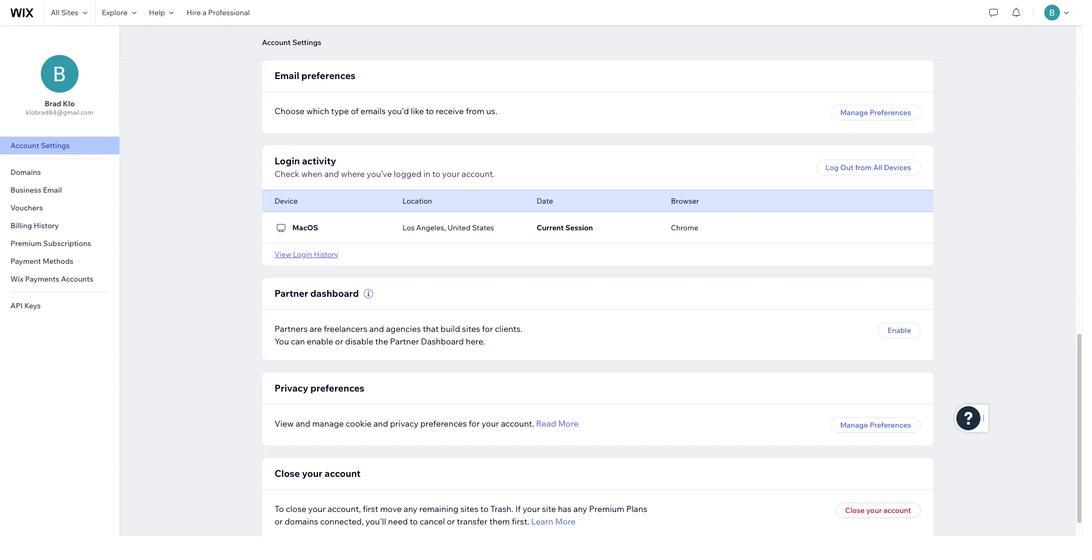 Task type: vqa. For each thing, say whether or not it's contained in the screenshot.
Let's in the the Let's set up your mobile app
no



Task type: describe. For each thing, give the bounding box(es) containing it.
connected,
[[320, 516, 364, 526]]

manage preferences for privacy preferences
[[840, 420, 911, 430]]

where
[[341, 168, 365, 179]]

has
[[558, 503, 571, 514]]

you
[[275, 336, 289, 346]]

account inside button
[[884, 505, 911, 515]]

0 horizontal spatial close your account
[[275, 467, 361, 479]]

domains
[[10, 168, 41, 177]]

api
[[10, 301, 23, 310]]

emails
[[361, 105, 386, 116]]

payment
[[10, 257, 41, 266]]

close inside close your account button
[[845, 505, 865, 515]]

billing history link
[[0, 217, 119, 235]]

brad
[[45, 99, 61, 108]]

1 horizontal spatial in
[[452, 25, 458, 35]]

us.
[[486, 105, 497, 116]]

in inside login activity check when and where you've logged in to your account.
[[423, 168, 430, 179]]

2 any from the left
[[573, 503, 587, 514]]

enable
[[888, 325, 911, 335]]

device
[[275, 196, 298, 205]]

view login history button
[[275, 249, 338, 259]]

preferences for email preferences
[[870, 108, 911, 117]]

logged
[[394, 168, 422, 179]]

learn
[[531, 516, 553, 526]]

dashboard
[[310, 287, 359, 299]]

devices
[[884, 163, 911, 172]]

*
[[275, 25, 277, 35]]

you'd
[[388, 105, 409, 116]]

privacy preferences
[[275, 382, 364, 394]]

0 horizontal spatial all
[[51, 8, 60, 17]]

when
[[301, 168, 322, 179]]

1 vertical spatial for
[[469, 418, 480, 428]]

business email
[[10, 185, 62, 195]]

site
[[542, 503, 556, 514]]

wix payments accounts link
[[0, 270, 119, 288]]

date
[[537, 196, 553, 205]]

preferences for privacy preferences
[[870, 420, 911, 430]]

log
[[440, 25, 450, 35]]

to
[[275, 503, 284, 514]]

preferences for email preferences
[[301, 69, 355, 81]]

log out from all devices button
[[816, 159, 921, 175]]

browser
[[671, 196, 699, 205]]

states
[[472, 223, 494, 232]]

privacy
[[390, 418, 418, 428]]

settings for account settings link
[[41, 141, 70, 150]]

from inside button
[[855, 163, 872, 172]]

manage preferences button for privacy preferences
[[831, 417, 921, 433]]

close
[[286, 503, 306, 514]]

payment methods link
[[0, 252, 119, 270]]

clients.
[[495, 323, 523, 334]]

that
[[423, 323, 439, 334]]

* if you disable social logins, you'll still be able to log in using your wix email and password.
[[275, 25, 581, 35]]

brad klo klobrad84@gmail.com
[[26, 99, 94, 116]]

0 vertical spatial disable
[[300, 25, 324, 35]]

billing
[[10, 221, 32, 230]]

partners are freelancers and agencies that build sites for clients. you can enable or disable the partner dashboard here.
[[275, 323, 523, 346]]

choose which type of emails you'd like to receive from us.
[[275, 105, 497, 116]]

view for view and manage cookie and privacy preferences for your account. read more
[[275, 418, 294, 428]]

los angeles, united states
[[403, 223, 494, 232]]

which
[[306, 105, 329, 116]]

receive
[[436, 105, 464, 116]]

angeles,
[[416, 223, 446, 232]]

close your account button
[[836, 502, 921, 518]]

cookie
[[346, 418, 372, 428]]

sites inside to close your account, first move any remaining sites to trash. if your site has any premium plans or domains connected, you'll need to cancel or transfer them first.
[[460, 503, 479, 514]]

like
[[411, 105, 424, 116]]

manage preferences for email preferences
[[840, 108, 911, 117]]

of
[[351, 105, 359, 116]]

remaining
[[419, 503, 459, 514]]

password.
[[546, 25, 581, 35]]

domains
[[285, 516, 318, 526]]

logins,
[[347, 25, 369, 35]]

account. inside login activity check when and where you've logged in to your account.
[[462, 168, 495, 179]]

manage for privacy preferences
[[840, 420, 868, 430]]

need
[[388, 516, 408, 526]]

account,
[[328, 503, 361, 514]]

read more link
[[536, 417, 579, 430]]

still
[[391, 25, 403, 35]]

first.
[[512, 516, 529, 526]]

view login history
[[275, 249, 338, 259]]

to left trash.
[[480, 503, 488, 514]]

account settings button
[[257, 35, 327, 50]]

manage
[[312, 418, 344, 428]]

sites
[[61, 8, 78, 17]]

1 horizontal spatial email
[[275, 69, 299, 81]]

privacy
[[275, 382, 308, 394]]

your inside login activity check when and where you've logged in to your account.
[[442, 168, 460, 179]]

1 horizontal spatial account.
[[501, 418, 534, 428]]

account settings for account settings button
[[262, 38, 321, 47]]

disable inside the partners are freelancers and agencies that build sites for clients. you can enable or disable the partner dashboard here.
[[345, 336, 373, 346]]

api keys
[[10, 301, 41, 310]]

vouchers link
[[0, 199, 119, 217]]

to inside login activity check when and where you've logged in to your account.
[[432, 168, 440, 179]]

account settings for account settings link
[[10, 141, 70, 150]]

explore
[[102, 8, 127, 17]]

hire a professional link
[[180, 0, 256, 25]]

united
[[448, 223, 470, 232]]

session
[[565, 223, 593, 232]]

check
[[275, 168, 299, 179]]

to close your account, first move any remaining sites to trash. if your site has any premium plans or domains connected, you'll need to cancel or transfer them first.
[[275, 503, 647, 526]]

and inside the partners are freelancers and agencies that build sites for clients. you can enable or disable the partner dashboard here.
[[369, 323, 384, 334]]

choose
[[275, 105, 305, 116]]

partner inside the partners are freelancers and agencies that build sites for clients. you can enable or disable the partner dashboard here.
[[390, 336, 419, 346]]

klo
[[63, 99, 75, 108]]

view and manage cookie and privacy preferences for your account. read more
[[275, 418, 579, 428]]

methods
[[43, 257, 73, 266]]

social
[[326, 25, 346, 35]]

using
[[460, 25, 479, 35]]

0 horizontal spatial account
[[325, 467, 361, 479]]

account for account settings button
[[262, 38, 291, 47]]

location
[[403, 196, 432, 205]]

macos
[[292, 223, 318, 232]]

1 vertical spatial more
[[555, 516, 576, 526]]

account settings link
[[0, 137, 119, 154]]

current session
[[537, 223, 593, 232]]



Task type: locate. For each thing, give the bounding box(es) containing it.
1 vertical spatial manage
[[840, 420, 868, 430]]

business email link
[[0, 181, 119, 199]]

enable
[[307, 336, 333, 346]]

0 vertical spatial sites
[[462, 323, 480, 334]]

can
[[291, 336, 305, 346]]

0 vertical spatial wix
[[497, 25, 510, 35]]

0 horizontal spatial account.
[[462, 168, 495, 179]]

1 vertical spatial account
[[884, 505, 911, 515]]

1 horizontal spatial disable
[[345, 336, 373, 346]]

settings for account settings button
[[292, 38, 321, 47]]

any
[[404, 503, 417, 514], [573, 503, 587, 514]]

sites up transfer
[[460, 503, 479, 514]]

account settings inside account settings link
[[10, 141, 70, 150]]

and left manage
[[296, 418, 310, 428]]

if up the first. at the left of page
[[515, 503, 521, 514]]

you've
[[367, 168, 392, 179]]

0 vertical spatial more
[[558, 418, 579, 428]]

0 horizontal spatial for
[[469, 418, 480, 428]]

0 vertical spatial settings
[[292, 38, 321, 47]]

to
[[431, 25, 438, 35], [426, 105, 434, 116], [432, 168, 440, 179], [480, 503, 488, 514], [410, 516, 418, 526]]

2 vertical spatial preferences
[[420, 418, 467, 428]]

close your account
[[275, 467, 361, 479], [845, 505, 911, 515]]

email inside the business email link
[[43, 185, 62, 195]]

manage preferences
[[840, 108, 911, 117], [840, 420, 911, 430]]

1 horizontal spatial close
[[845, 505, 865, 515]]

account inside button
[[262, 38, 291, 47]]

0 horizontal spatial any
[[404, 503, 417, 514]]

0 vertical spatial close your account
[[275, 467, 361, 479]]

1 vertical spatial account
[[10, 141, 39, 150]]

you'll down first in the left of the page
[[366, 516, 386, 526]]

all left "devices"
[[873, 163, 882, 172]]

are
[[310, 323, 322, 334]]

login down macos
[[293, 249, 312, 259]]

manage
[[840, 108, 868, 117], [840, 420, 868, 430]]

0 horizontal spatial if
[[279, 25, 284, 35]]

1 vertical spatial preferences
[[310, 382, 364, 394]]

0 vertical spatial account.
[[462, 168, 495, 179]]

klobrad84@gmail.com
[[26, 108, 94, 116]]

0 vertical spatial manage preferences button
[[831, 104, 921, 120]]

1 vertical spatial account.
[[501, 418, 534, 428]]

for
[[482, 323, 493, 334], [469, 418, 480, 428]]

1 vertical spatial disable
[[345, 336, 373, 346]]

1 any from the left
[[404, 503, 417, 514]]

or inside the partners are freelancers and agencies that build sites for clients. you can enable or disable the partner dashboard here.
[[335, 336, 343, 346]]

0 horizontal spatial premium
[[10, 239, 42, 248]]

login up check
[[275, 155, 300, 167]]

0 horizontal spatial or
[[275, 516, 283, 526]]

settings inside button
[[292, 38, 321, 47]]

preferences up manage
[[310, 382, 364, 394]]

more right read
[[558, 418, 579, 428]]

email down domains link
[[43, 185, 62, 195]]

1 horizontal spatial account
[[262, 38, 291, 47]]

1 manage preferences from the top
[[840, 108, 911, 117]]

0 vertical spatial from
[[466, 105, 484, 116]]

manage preferences button
[[831, 104, 921, 120], [831, 417, 921, 433]]

settings
[[292, 38, 321, 47], [41, 141, 70, 150]]

account
[[325, 467, 361, 479], [884, 505, 911, 515]]

history inside sidebar element
[[34, 221, 59, 230]]

more down has
[[555, 516, 576, 526]]

1 vertical spatial login
[[293, 249, 312, 259]]

sidebar element
[[0, 25, 120, 536]]

0 vertical spatial preferences
[[301, 69, 355, 81]]

1 horizontal spatial for
[[482, 323, 493, 334]]

payment methods
[[10, 257, 73, 266]]

cancel
[[420, 516, 445, 526]]

account inside sidebar element
[[10, 141, 39, 150]]

build
[[441, 323, 460, 334]]

billing history
[[10, 221, 59, 230]]

0 vertical spatial for
[[482, 323, 493, 334]]

los
[[403, 223, 415, 232]]

type
[[331, 105, 349, 116]]

plans
[[626, 503, 647, 514]]

email
[[511, 25, 530, 35]]

0 vertical spatial partner
[[275, 287, 308, 299]]

wix down the payment
[[10, 274, 23, 284]]

premium
[[10, 239, 42, 248], [589, 503, 624, 514]]

login activity check when and where you've logged in to your account.
[[275, 155, 495, 179]]

for inside the partners are freelancers and agencies that build sites for clients. you can enable or disable the partner dashboard here.
[[482, 323, 493, 334]]

1 horizontal spatial wix
[[497, 25, 510, 35]]

a
[[202, 8, 206, 17]]

any right has
[[573, 503, 587, 514]]

preferences
[[870, 108, 911, 117], [870, 420, 911, 430]]

keys
[[24, 301, 41, 310]]

be
[[404, 25, 413, 35]]

hire a professional
[[187, 8, 250, 17]]

1 horizontal spatial account
[[884, 505, 911, 515]]

1 preferences from the top
[[870, 108, 911, 117]]

0 vertical spatial view
[[275, 249, 291, 259]]

premium up the payment
[[10, 239, 42, 248]]

sites inside the partners are freelancers and agencies that build sites for clients. you can enable or disable the partner dashboard here.
[[462, 323, 480, 334]]

1 horizontal spatial close your account
[[845, 505, 911, 515]]

0 horizontal spatial from
[[466, 105, 484, 116]]

from left us.
[[466, 105, 484, 116]]

1 horizontal spatial from
[[855, 163, 872, 172]]

2 view from the top
[[275, 418, 294, 428]]

and right cookie
[[373, 418, 388, 428]]

premium inside sidebar element
[[10, 239, 42, 248]]

wix inside sidebar element
[[10, 274, 23, 284]]

1 manage preferences button from the top
[[831, 104, 921, 120]]

0 vertical spatial manage preferences
[[840, 108, 911, 117]]

0 horizontal spatial disable
[[300, 25, 324, 35]]

all left sites
[[51, 8, 60, 17]]

account settings up domains at the top left
[[10, 141, 70, 150]]

account settings inside account settings button
[[262, 38, 321, 47]]

to right logged
[[432, 168, 440, 179]]

to right like
[[426, 105, 434, 116]]

to left "log"
[[431, 25, 438, 35]]

1 vertical spatial partner
[[390, 336, 419, 346]]

0 vertical spatial in
[[452, 25, 458, 35]]

1 vertical spatial wix
[[10, 274, 23, 284]]

1 vertical spatial manage preferences button
[[831, 417, 921, 433]]

sites up here.
[[462, 323, 480, 334]]

1 vertical spatial in
[[423, 168, 430, 179]]

0 vertical spatial account settings
[[262, 38, 321, 47]]

history up 'premium subscriptions'
[[34, 221, 59, 230]]

vouchers
[[10, 203, 43, 213]]

1 vertical spatial email
[[43, 185, 62, 195]]

manage for email preferences
[[840, 108, 868, 117]]

wix
[[497, 25, 510, 35], [10, 274, 23, 284]]

1 manage from the top
[[840, 108, 868, 117]]

premium left plans
[[589, 503, 624, 514]]

in right logged
[[423, 168, 430, 179]]

1 horizontal spatial premium
[[589, 503, 624, 514]]

settings up domains link
[[41, 141, 70, 150]]

wix left email
[[497, 25, 510, 35]]

0 horizontal spatial wix
[[10, 274, 23, 284]]

1 horizontal spatial history
[[314, 249, 338, 259]]

history down macos
[[314, 249, 338, 259]]

preferences
[[301, 69, 355, 81], [310, 382, 364, 394], [420, 418, 467, 428]]

trash.
[[490, 503, 513, 514]]

1 horizontal spatial or
[[335, 336, 343, 346]]

if
[[279, 25, 284, 35], [515, 503, 521, 514]]

close your account inside button
[[845, 505, 911, 515]]

and right email
[[532, 25, 544, 35]]

wix payments accounts
[[10, 274, 93, 284]]

2 manage preferences from the top
[[840, 420, 911, 430]]

0 vertical spatial close
[[275, 467, 300, 479]]

partner up partners on the bottom left of page
[[275, 287, 308, 299]]

from
[[466, 105, 484, 116], [855, 163, 872, 172]]

1 vertical spatial settings
[[41, 141, 70, 150]]

preferences right privacy
[[420, 418, 467, 428]]

1 vertical spatial sites
[[460, 503, 479, 514]]

1 vertical spatial close
[[845, 505, 865, 515]]

2 preferences from the top
[[870, 420, 911, 430]]

you'll left still
[[371, 25, 389, 35]]

view
[[275, 249, 291, 259], [275, 418, 294, 428]]

0 vertical spatial all
[[51, 8, 60, 17]]

1 vertical spatial from
[[855, 163, 872, 172]]

2 horizontal spatial or
[[447, 516, 455, 526]]

1 vertical spatial view
[[275, 418, 294, 428]]

0 vertical spatial manage
[[840, 108, 868, 117]]

history
[[34, 221, 59, 230], [314, 249, 338, 259]]

if right *
[[279, 25, 284, 35]]

hire
[[187, 8, 201, 17]]

1 horizontal spatial account settings
[[262, 38, 321, 47]]

accounts
[[61, 274, 93, 284]]

all inside button
[[873, 163, 882, 172]]

more
[[558, 418, 579, 428], [555, 516, 576, 526]]

first
[[363, 503, 378, 514]]

partners
[[275, 323, 308, 334]]

preferences up the 'which'
[[301, 69, 355, 81]]

freelancers
[[324, 323, 367, 334]]

out
[[840, 163, 854, 172]]

account down *
[[262, 38, 291, 47]]

manage preferences button for email preferences
[[831, 104, 921, 120]]

0 horizontal spatial email
[[43, 185, 62, 195]]

2 manage preferences button from the top
[[831, 417, 921, 433]]

in right "log"
[[452, 25, 458, 35]]

1 vertical spatial all
[[873, 163, 882, 172]]

view up partner dashboard
[[275, 249, 291, 259]]

account settings down "you"
[[262, 38, 321, 47]]

0 vertical spatial premium
[[10, 239, 42, 248]]

0 vertical spatial if
[[279, 25, 284, 35]]

0 horizontal spatial account settings
[[10, 141, 70, 150]]

your inside button
[[866, 505, 882, 515]]

0 vertical spatial account
[[325, 467, 361, 479]]

or down to
[[275, 516, 283, 526]]

1 vertical spatial premium
[[589, 503, 624, 514]]

read
[[536, 418, 556, 428]]

0 horizontal spatial in
[[423, 168, 430, 179]]

from right the out
[[855, 163, 872, 172]]

0 vertical spatial history
[[34, 221, 59, 230]]

email preferences
[[275, 69, 355, 81]]

1 horizontal spatial if
[[515, 503, 521, 514]]

agencies
[[386, 323, 421, 334]]

activity
[[302, 155, 336, 167]]

1 horizontal spatial any
[[573, 503, 587, 514]]

0 horizontal spatial account
[[10, 141, 39, 150]]

you'll inside to close your account, first move any remaining sites to trash. if your site has any premium plans or domains connected, you'll need to cancel or transfer them first.
[[366, 516, 386, 526]]

0 horizontal spatial partner
[[275, 287, 308, 299]]

1 horizontal spatial partner
[[390, 336, 419, 346]]

log out from all devices
[[826, 163, 911, 172]]

login inside login activity check when and where you've logged in to your account.
[[275, 155, 300, 167]]

premium subscriptions
[[10, 239, 91, 248]]

domains link
[[0, 163, 119, 181]]

1 vertical spatial account settings
[[10, 141, 70, 150]]

transfer
[[457, 516, 488, 526]]

all sites
[[51, 8, 78, 17]]

0 horizontal spatial history
[[34, 221, 59, 230]]

0 vertical spatial login
[[275, 155, 300, 167]]

partner down agencies in the left bottom of the page
[[390, 336, 419, 346]]

1 horizontal spatial all
[[873, 163, 882, 172]]

1 horizontal spatial settings
[[292, 38, 321, 47]]

disable
[[300, 25, 324, 35], [345, 336, 373, 346]]

any up need
[[404, 503, 417, 514]]

account for account settings link
[[10, 141, 39, 150]]

1 vertical spatial you'll
[[366, 516, 386, 526]]

and down activity
[[324, 168, 339, 179]]

1 vertical spatial if
[[515, 503, 521, 514]]

or down remaining
[[447, 516, 455, 526]]

and inside login activity check when and where you've logged in to your account.
[[324, 168, 339, 179]]

1 vertical spatial manage preferences
[[840, 420, 911, 430]]

0 vertical spatial account
[[262, 38, 291, 47]]

0 horizontal spatial settings
[[41, 141, 70, 150]]

1 vertical spatial history
[[314, 249, 338, 259]]

premium subscriptions link
[[0, 235, 119, 252]]

0 vertical spatial preferences
[[870, 108, 911, 117]]

1 view from the top
[[275, 249, 291, 259]]

close
[[275, 467, 300, 479], [845, 505, 865, 515]]

learn more link
[[531, 515, 576, 527]]

0 horizontal spatial close
[[275, 467, 300, 479]]

and
[[532, 25, 544, 35], [324, 168, 339, 179], [369, 323, 384, 334], [296, 418, 310, 428], [373, 418, 388, 428]]

current
[[537, 223, 564, 232]]

view down privacy
[[275, 418, 294, 428]]

disable down 'freelancers'
[[345, 336, 373, 346]]

settings inside sidebar element
[[41, 141, 70, 150]]

if inside to close your account, first move any remaining sites to trash. if your site has any premium plans or domains connected, you'll need to cancel or transfer them first.
[[515, 503, 521, 514]]

2 manage from the top
[[840, 420, 868, 430]]

or down 'freelancers'
[[335, 336, 343, 346]]

settings down "you"
[[292, 38, 321, 47]]

preferences for privacy preferences
[[310, 382, 364, 394]]

enable button
[[878, 322, 921, 338]]

view for view login history
[[275, 249, 291, 259]]

premium inside to close your account, first move any remaining sites to trash. if your site has any premium plans or domains connected, you'll need to cancel or transfer them first.
[[589, 503, 624, 514]]

move
[[380, 503, 402, 514]]

email down account settings button
[[275, 69, 299, 81]]

1 vertical spatial preferences
[[870, 420, 911, 430]]

1 vertical spatial close your account
[[845, 505, 911, 515]]

0 vertical spatial email
[[275, 69, 299, 81]]

disable right "you"
[[300, 25, 324, 35]]

account up domains at the top left
[[10, 141, 39, 150]]

payments
[[25, 274, 59, 284]]

log
[[826, 163, 839, 172]]

0 vertical spatial you'll
[[371, 25, 389, 35]]

dashboard
[[421, 336, 464, 346]]

to right need
[[410, 516, 418, 526]]

you'll
[[371, 25, 389, 35], [366, 516, 386, 526]]

and up the
[[369, 323, 384, 334]]



